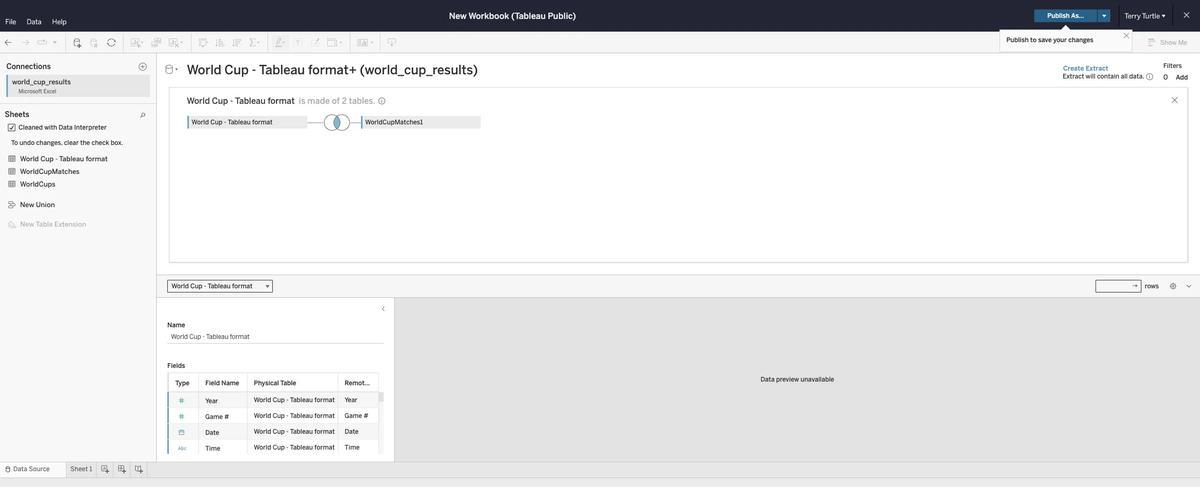 Task type: locate. For each thing, give the bounding box(es) containing it.
0 horizontal spatial date
[[205, 430, 219, 437]]

game down remote
[[345, 413, 362, 420]]

1 median from the top
[[22, 112, 44, 120]]

cleaned
[[18, 124, 43, 131]]

to
[[11, 139, 18, 147]]

- for date
[[286, 428, 289, 436]]

extract up will
[[1086, 65, 1109, 72]]

row
[[167, 393, 379, 408], [167, 408, 379, 424], [167, 424, 379, 440], [167, 440, 379, 456]]

0 horizontal spatial table
[[36, 221, 53, 229]]

with down median with quartiles
[[44, 124, 57, 131]]

data source
[[13, 466, 50, 474]]

cup for game #
[[273, 413, 285, 420]]

show me
[[1161, 39, 1188, 46]]

1 horizontal spatial publish
[[1048, 12, 1070, 20]]

name left physical
[[222, 380, 239, 387]]

1 horizontal spatial time
[[345, 444, 360, 452]]

data left preview
[[761, 377, 775, 384]]

sort ascending image
[[215, 37, 225, 48]]

field name
[[205, 380, 239, 387]]

reference line
[[22, 223, 66, 231]]

clear
[[64, 139, 79, 147]]

# down field name
[[225, 414, 229, 421]]

sheet 1 right source
[[70, 466, 92, 474]]

ci down the
[[78, 168, 84, 175]]

name up the fields
[[167, 322, 185, 329]]

median for median with 95% ci
[[22, 178, 44, 186]]

year down field name
[[205, 398, 218, 405]]

type
[[175, 380, 190, 387]]

game # down remote
[[345, 413, 369, 420]]

0 horizontal spatial #
[[225, 414, 229, 421]]

extension
[[54, 221, 86, 229]]

pages
[[121, 56, 139, 64]]

with for cleaned with data interpreter
[[44, 124, 57, 131]]

ci for median with 95% ci
[[76, 178, 82, 186]]

format for game #
[[315, 413, 335, 420]]

4 row from the top
[[167, 440, 379, 456]]

publish as... button
[[1035, 10, 1098, 22]]

0 horizontal spatial name
[[167, 322, 185, 329]]

table for new
[[36, 221, 53, 229]]

average down constant
[[22, 102, 46, 109]]

format for year
[[315, 397, 335, 404]]

1 horizontal spatial field
[[370, 380, 384, 387]]

date down field name
[[205, 430, 219, 437]]

1 vertical spatial ci
[[76, 178, 82, 186]]

rows
[[1145, 283, 1159, 290]]

date down remote
[[345, 428, 359, 436]]

median with quartiles
[[22, 112, 87, 120]]

field right remote
[[370, 380, 384, 387]]

sheet down rows at the top left of page
[[210, 94, 239, 109]]

median up box plot
[[22, 112, 44, 120]]

game # down field name
[[205, 414, 229, 421]]

new down custom
[[20, 221, 34, 229]]

box.
[[111, 139, 123, 147]]

# down remote field name
[[364, 413, 369, 420]]

1 vertical spatial average
[[22, 168, 46, 175]]

1 vertical spatial sheet
[[70, 466, 88, 474]]

1 horizontal spatial game #
[[345, 413, 369, 420]]

line for average line
[[48, 102, 60, 109]]

average up worldcups
[[22, 168, 46, 175]]

your
[[1054, 36, 1067, 44]]

line right reference on the top
[[54, 223, 66, 231]]

with up median with 95% ci
[[48, 168, 60, 175]]

row group
[[167, 393, 379, 488]]

ci down average with 95% ci
[[76, 178, 82, 186]]

1 vertical spatial 95%
[[60, 178, 74, 186]]

0 vertical spatial publish
[[1048, 12, 1070, 20]]

cup
[[212, 96, 228, 106], [40, 155, 54, 163], [273, 397, 285, 404], [273, 413, 285, 420], [273, 428, 285, 436], [273, 444, 285, 452]]

publish inside button
[[1048, 12, 1070, 20]]

95% up median with 95% ci
[[62, 168, 76, 175]]

save
[[1039, 36, 1052, 44]]

1 vertical spatial table
[[280, 380, 296, 387]]

create extract link
[[1063, 64, 1109, 73]]

- for time
[[286, 444, 289, 452]]

with for median with 95% ci
[[46, 178, 58, 186]]

table down union
[[36, 221, 53, 229]]

data preview unavailable
[[761, 377, 835, 384]]

cup for date
[[273, 428, 285, 436]]

tableau for game #
[[290, 413, 313, 420]]

connections
[[6, 62, 51, 71]]

publish for publish as...
[[1048, 12, 1070, 20]]

time
[[345, 444, 360, 452], [205, 445, 220, 453]]

0 vertical spatial sheet 1
[[210, 94, 248, 109]]

filters
[[1164, 62, 1183, 69]]

95% for average with 95% ci
[[62, 168, 76, 175]]

line for trend line
[[40, 189, 53, 196]]

all
[[1121, 73, 1128, 80]]

format for time
[[315, 444, 335, 452]]

terry turtle
[[1125, 12, 1160, 20]]

game #
[[345, 413, 369, 420], [205, 414, 229, 421]]

median up trend
[[22, 178, 44, 186]]

0 vertical spatial average
[[22, 102, 46, 109]]

preview
[[777, 377, 799, 384]]

publish for publish to save your changes
[[1007, 36, 1029, 44]]

1 horizontal spatial name
[[222, 380, 239, 387]]

remote field name
[[345, 380, 404, 387]]

1 average from the top
[[22, 102, 46, 109]]

new up custom
[[20, 201, 34, 209]]

tableau for date
[[290, 428, 313, 436]]

refresh data source image
[[106, 37, 117, 48]]

show labels image
[[293, 37, 304, 48]]

fit image
[[327, 37, 344, 48]]

table
[[36, 221, 53, 229], [280, 380, 296, 387]]

line for constant line
[[51, 91, 64, 99]]

totals image
[[249, 37, 261, 48]]

world cup - tableau format for year
[[254, 397, 335, 404]]

publish as...
[[1048, 12, 1084, 20]]

line
[[51, 91, 64, 99], [48, 102, 60, 109], [40, 189, 53, 196], [54, 223, 66, 231]]

with down "average line" on the top of the page
[[46, 112, 58, 120]]

2 vertical spatial new
[[20, 221, 34, 229]]

undo
[[20, 139, 35, 147]]

0 horizontal spatial sheet 1
[[70, 466, 92, 474]]

with down worldcupmatches
[[46, 178, 58, 186]]

0 horizontal spatial field
[[205, 380, 220, 387]]

world for date
[[254, 428, 271, 436]]

1
[[241, 94, 248, 109], [89, 466, 92, 474]]

name right remote
[[386, 380, 404, 387]]

ci for average with 95% ci
[[78, 168, 84, 175]]

new left workbook
[[449, 11, 467, 21]]

create
[[1064, 65, 1085, 72]]

1 vertical spatial median
[[22, 178, 44, 186]]

#
[[364, 413, 369, 420], [225, 414, 229, 421]]

sheet
[[210, 94, 239, 109], [70, 466, 88, 474]]

grid
[[167, 373, 404, 488]]

line up "average line" on the top of the page
[[51, 91, 64, 99]]

worldcupmatches
[[20, 168, 80, 176]]

of
[[332, 96, 340, 106]]

field right type
[[205, 380, 220, 387]]

0 vertical spatial median
[[22, 112, 44, 120]]

1 horizontal spatial game
[[345, 413, 362, 420]]

year down remote
[[345, 397, 358, 404]]

1 right source
[[89, 466, 92, 474]]

box plot
[[22, 123, 47, 130]]

publish
[[1048, 12, 1070, 20], [1007, 36, 1029, 44]]

2 median from the top
[[22, 178, 44, 186]]

data
[[27, 18, 42, 26], [6, 56, 22, 64], [59, 124, 73, 131], [761, 377, 775, 384], [13, 466, 27, 474]]

collapse image
[[97, 58, 103, 64]]

- for year
[[286, 397, 289, 404]]

1 horizontal spatial sheet 1
[[210, 94, 248, 109]]

source
[[29, 466, 50, 474]]

0 vertical spatial new
[[449, 11, 467, 21]]

-
[[230, 96, 233, 106], [55, 155, 58, 163], [286, 397, 289, 404], [286, 413, 289, 420], [286, 428, 289, 436], [286, 444, 289, 452]]

line down median with 95% ci
[[40, 189, 53, 196]]

1 vertical spatial new
[[20, 201, 34, 209]]

create extract
[[1064, 65, 1109, 72]]

average for average with 95% ci
[[22, 168, 46, 175]]

tableau for time
[[290, 444, 313, 452]]

redo image
[[20, 37, 31, 48]]

name
[[167, 322, 185, 329], [222, 380, 239, 387], [386, 380, 404, 387]]

Name text field
[[167, 331, 384, 344]]

date
[[345, 428, 359, 436], [205, 430, 219, 437]]

ci
[[78, 168, 84, 175], [76, 178, 82, 186]]

1 vertical spatial publish
[[1007, 36, 1029, 44]]

None text field
[[183, 62, 1054, 78], [1096, 280, 1142, 293], [183, 62, 1054, 78], [1096, 280, 1142, 293]]

new workbook (tableau public)
[[449, 11, 576, 21]]

95% down average with 95% ci
[[60, 178, 74, 186]]

public)
[[548, 11, 576, 21]]

format for date
[[315, 428, 335, 436]]

publish left to
[[1007, 36, 1029, 44]]

table right physical
[[280, 380, 296, 387]]

1 horizontal spatial sheet
[[210, 94, 239, 109]]

field
[[205, 380, 220, 387], [370, 380, 384, 387]]

data left source
[[13, 466, 27, 474]]

line up median with quartiles
[[48, 102, 60, 109]]

average
[[22, 102, 46, 109], [22, 168, 46, 175]]

0 vertical spatial ci
[[78, 168, 84, 175]]

terry
[[1125, 12, 1141, 20]]

0 horizontal spatial publish
[[1007, 36, 1029, 44]]

new
[[449, 11, 467, 21], [20, 201, 34, 209], [20, 221, 34, 229]]

tableau
[[235, 96, 266, 106], [59, 155, 84, 163], [290, 397, 313, 404], [290, 413, 313, 420], [290, 428, 313, 436], [290, 444, 313, 452]]

2 average from the top
[[22, 168, 46, 175]]

extract down the create on the right
[[1063, 73, 1085, 80]]

sheet 1
[[210, 94, 248, 109], [70, 466, 92, 474]]

1 down the columns
[[241, 94, 248, 109]]

world cup - tableau format
[[20, 155, 108, 163], [254, 397, 335, 404], [254, 413, 335, 420], [254, 428, 335, 436], [254, 444, 335, 452]]

game
[[345, 413, 362, 420], [205, 414, 223, 421]]

table for physical
[[280, 380, 296, 387]]

size
[[150, 155, 161, 162]]

format workbook image
[[310, 37, 320, 48]]

world
[[187, 96, 210, 106], [20, 155, 39, 163], [254, 397, 271, 404], [254, 413, 271, 420], [254, 428, 271, 436], [254, 444, 271, 452]]

game down field name
[[205, 414, 223, 421]]

the
[[80, 139, 90, 147]]

interpreter
[[74, 124, 107, 131]]

changes,
[[36, 139, 62, 147]]

0 horizontal spatial year
[[205, 398, 218, 405]]

1 row from the top
[[167, 393, 379, 408]]

1 horizontal spatial 1
[[241, 94, 248, 109]]

1 horizontal spatial year
[[345, 397, 358, 404]]

1 horizontal spatial table
[[280, 380, 296, 387]]

publish left as... at top
[[1048, 12, 1070, 20]]

sheet right source
[[70, 466, 88, 474]]

median
[[22, 112, 44, 120], [22, 178, 44, 186]]

0 horizontal spatial 1
[[89, 466, 92, 474]]

0 vertical spatial table
[[36, 221, 53, 229]]

1 horizontal spatial extract
[[1086, 65, 1109, 72]]

0 horizontal spatial extract
[[1063, 73, 1085, 80]]

0 vertical spatial 95%
[[62, 168, 76, 175]]

show me button
[[1144, 34, 1197, 51]]

new data source image
[[72, 37, 83, 48]]

reference
[[22, 223, 52, 231]]

with
[[46, 112, 58, 120], [44, 124, 57, 131], [48, 168, 60, 175], [46, 178, 58, 186]]

sheet 1 down rows at the top left of page
[[210, 94, 248, 109]]

world_cup_results microsoft excel
[[12, 78, 71, 95]]



Task type: describe. For each thing, give the bounding box(es) containing it.
tableau for year
[[290, 397, 313, 404]]

new worksheet image
[[130, 37, 145, 48]]

cup for time
[[273, 444, 285, 452]]

data down quartiles
[[59, 124, 73, 131]]

new union
[[20, 201, 55, 209]]

constant line
[[22, 91, 64, 99]]

with for average with 95% ci
[[48, 168, 60, 175]]

union
[[36, 201, 55, 209]]

world cup - tableau format is made of 2 tables.
[[187, 96, 376, 106]]

changes
[[1069, 36, 1094, 44]]

to undo changes, clear the check box.
[[11, 139, 123, 147]]

0 vertical spatial 1
[[241, 94, 248, 109]]

new for new workbook (tableau public)
[[449, 11, 467, 21]]

world for time
[[254, 444, 271, 452]]

made
[[308, 96, 330, 106]]

physical table
[[254, 380, 296, 387]]

excel
[[43, 89, 56, 95]]

caption
[[1052, 78, 1080, 87]]

help
[[52, 18, 67, 26]]

2 horizontal spatial name
[[386, 380, 404, 387]]

world cup - tableau format for date
[[254, 428, 335, 436]]

file
[[5, 18, 16, 26]]

0 vertical spatial extract
[[1086, 65, 1109, 72]]

new for new table extension
[[20, 221, 34, 229]]

box
[[22, 123, 33, 130]]

duplicate image
[[151, 37, 162, 48]]

publish to save your changes
[[1007, 36, 1094, 44]]

data up replay animation image
[[27, 18, 42, 26]]

average with 95% ci
[[22, 168, 84, 175]]

workbook
[[469, 11, 509, 21]]

check
[[92, 139, 109, 147]]

fields
[[167, 362, 185, 370]]

0 horizontal spatial game #
[[205, 414, 229, 421]]

2 row from the top
[[167, 408, 379, 424]]

replay animation image
[[37, 37, 48, 48]]

trend line
[[22, 189, 53, 196]]

tooltip
[[146, 185, 165, 192]]

world cup - tableau format for game #
[[254, 413, 335, 420]]

median with 95% ci
[[22, 178, 82, 186]]

model
[[10, 154, 30, 162]]

3 row from the top
[[167, 424, 379, 440]]

2 field from the left
[[370, 380, 384, 387]]

undo image
[[3, 37, 14, 48]]

marks
[[121, 111, 140, 119]]

pause auto updates image
[[89, 37, 100, 48]]

average for average line
[[22, 102, 46, 109]]

2
[[342, 96, 347, 106]]

with for median with quartiles
[[46, 112, 58, 120]]

rows
[[219, 74, 234, 82]]

custom
[[10, 210, 35, 218]]

close image
[[1122, 31, 1132, 41]]

cleaned with data interpreter
[[18, 124, 107, 131]]

1 horizontal spatial #
[[364, 413, 369, 420]]

0 vertical spatial sheet
[[210, 94, 239, 109]]

columns
[[219, 56, 245, 64]]

0
[[1164, 73, 1168, 81]]

median for median with quartiles
[[22, 112, 44, 120]]

show
[[1161, 39, 1177, 46]]

average line
[[22, 102, 60, 109]]

data.
[[1130, 73, 1145, 80]]

totals
[[22, 134, 40, 141]]

physical
[[254, 380, 279, 387]]

95% for median with 95% ci
[[60, 178, 74, 186]]

0 horizontal spatial game
[[205, 414, 223, 421]]

tables.
[[349, 96, 376, 106]]

highlight image
[[275, 37, 287, 48]]

0 horizontal spatial time
[[205, 445, 220, 453]]

1 field from the left
[[205, 380, 220, 387]]

remote
[[345, 380, 368, 387]]

sheets
[[5, 110, 29, 119]]

row group containing world cup - tableau format
[[167, 393, 379, 488]]

1 vertical spatial sheet 1
[[70, 466, 92, 474]]

add button
[[1172, 72, 1193, 83]]

clear sheet image
[[168, 37, 185, 48]]

1 vertical spatial 1
[[89, 466, 92, 474]]

summarize
[[10, 78, 47, 86]]

line for reference line
[[54, 223, 66, 231]]

1 horizontal spatial date
[[345, 428, 359, 436]]

world for game #
[[254, 413, 271, 420]]

microsoft
[[18, 89, 42, 95]]

worldcups
[[20, 181, 55, 188]]

cup for year
[[273, 397, 285, 404]]

contain
[[1098, 73, 1120, 80]]

constant
[[22, 91, 50, 99]]

add
[[1176, 74, 1188, 81]]

plot
[[35, 123, 47, 130]]

grid containing type
[[167, 373, 404, 488]]

quartiles
[[60, 112, 87, 120]]

format
[[1052, 57, 1074, 65]]

as...
[[1072, 12, 1084, 20]]

new table extension
[[20, 221, 86, 229]]

world for year
[[254, 397, 271, 404]]

download image
[[387, 37, 398, 48]]

new for new union
[[20, 201, 34, 209]]

world_cup_results
[[12, 78, 71, 86]]

will
[[1086, 73, 1096, 80]]

0 horizontal spatial sheet
[[70, 466, 88, 474]]

- for game #
[[286, 413, 289, 420]]

unavailable
[[801, 377, 835, 384]]

show/hide cards image
[[357, 37, 374, 48]]

analytics
[[48, 56, 79, 64]]

extract will contain all data.
[[1063, 73, 1145, 80]]

turtle
[[1143, 12, 1160, 20]]

(tableau
[[511, 11, 546, 21]]

sort descending image
[[232, 37, 242, 48]]

1 vertical spatial extract
[[1063, 73, 1085, 80]]

replay animation image
[[52, 39, 58, 45]]

to
[[1031, 36, 1037, 44]]

data down undo icon
[[6, 56, 22, 64]]

is
[[299, 96, 306, 106]]

swap rows and columns image
[[198, 37, 209, 48]]

me
[[1179, 39, 1188, 46]]

trend
[[22, 189, 39, 196]]



Task type: vqa. For each thing, say whether or not it's contained in the screenshot.
Me in the right of the page
yes



